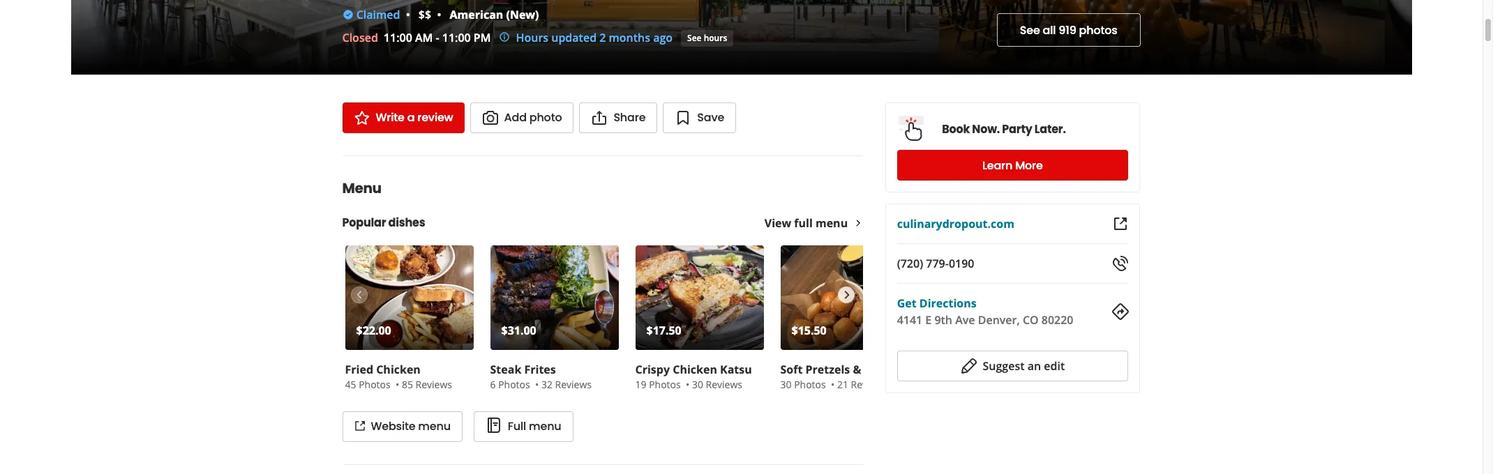 Task type: locate. For each thing, give the bounding box(es) containing it.
24 star v2 image
[[354, 110, 370, 126]]

16 external link v2 image
[[354, 421, 365, 432]]

chicken up 30 reviews
[[673, 362, 718, 378]]

30 right 19
[[692, 378, 704, 392]]

$22.00
[[356, 323, 391, 339]]

full menu
[[508, 419, 562, 435]]

soft
[[781, 362, 803, 378]]

location & hours element
[[342, 465, 864, 475]]

&
[[853, 362, 862, 378]]

photos down pretzels
[[794, 378, 826, 392]]

photos
[[1080, 22, 1118, 38]]

1 horizontal spatial 11:00
[[442, 30, 471, 45]]

24 pencil v2 image
[[961, 358, 978, 375]]

menu right the full
[[529, 419, 562, 435]]

reviews for steak frites
[[555, 378, 592, 392]]

see
[[1020, 22, 1041, 38], [688, 32, 702, 44]]

chicken
[[376, 362, 421, 378], [673, 362, 718, 378]]

9th
[[935, 313, 953, 328]]

co
[[1024, 313, 1040, 328]]

3 reviews from the left
[[706, 378, 743, 392]]

american
[[450, 7, 504, 22]]

(new)
[[506, 7, 539, 22]]

1 horizontal spatial chicken
[[673, 362, 718, 378]]

denver,
[[979, 313, 1021, 328]]

2 chicken from the left
[[673, 362, 718, 378]]

4141
[[898, 313, 923, 328]]

soft pretzels & provolone fondue image
[[781, 246, 909, 350]]

19
[[636, 378, 647, 392]]

menu
[[816, 216, 848, 231], [418, 419, 451, 435], [529, 419, 562, 435]]

add
[[504, 110, 527, 126]]

learn more
[[983, 157, 1044, 173]]

photos inside fried chicken 45 photos
[[359, 378, 391, 392]]

photos down fried on the bottom of the page
[[359, 378, 391, 392]]

0 horizontal spatial menu
[[418, 419, 451, 435]]

21 reviews
[[838, 378, 888, 392]]

photo of culinary dropout - denver, co, us. image
[[48, 0, 494, 75], [494, 0, 940, 75], [940, 0, 1386, 75]]

chicken up 85
[[376, 362, 421, 378]]

0 horizontal spatial see
[[688, 32, 702, 44]]

hours updated 2 months ago
[[516, 30, 673, 45]]

learn
[[983, 157, 1013, 173]]

closed 11:00 am - 11:00 pm
[[342, 30, 491, 45]]

32
[[542, 378, 553, 392]]

reviews right the "32"
[[555, 378, 592, 392]]

book now. party later.
[[943, 121, 1067, 137]]

reviews down katsu
[[706, 378, 743, 392]]

write a review
[[376, 110, 453, 126]]

book
[[943, 121, 971, 137]]

24 camera v2 image
[[482, 110, 499, 126]]

all
[[1043, 22, 1056, 38]]

photo of culinary dropout - denver, co, us. breakfast burrito image
[[1386, 0, 1494, 75]]

suggest an edit
[[984, 359, 1066, 374]]

fried chicken image
[[345, 246, 474, 350]]

0 horizontal spatial 11:00
[[384, 30, 412, 45]]

photos down steak
[[499, 378, 530, 392]]

claimed
[[356, 7, 400, 22]]

directions
[[920, 296, 977, 311]]

closed
[[342, 30, 378, 45]]

dishes
[[388, 215, 425, 231]]

see left hours
[[688, 32, 702, 44]]

2 30 from the left
[[781, 378, 792, 392]]

view full menu link
[[765, 216, 864, 231]]

0 horizontal spatial 30
[[692, 378, 704, 392]]

edit
[[1045, 359, 1066, 374]]

photos down crispy
[[649, 378, 681, 392]]

30 down soft at the right of the page
[[781, 378, 792, 392]]

reviews for fried chicken
[[416, 378, 452, 392]]

4 reviews from the left
[[851, 378, 888, 392]]

culinarydropout.com
[[898, 216, 1015, 232]]

11:00 right -
[[442, 30, 471, 45]]

2 11:00 from the left
[[442, 30, 471, 45]]

save
[[698, 110, 725, 126]]

1 chicken from the left
[[376, 362, 421, 378]]

view full menu
[[765, 216, 848, 231]]

next image
[[839, 287, 855, 304]]

1 reviews from the left
[[416, 378, 452, 392]]

menu right website
[[418, 419, 451, 435]]

reviews down &
[[851, 378, 888, 392]]

1 horizontal spatial 30
[[781, 378, 792, 392]]

chicken inside crispy chicken katsu 19 photos
[[673, 362, 718, 378]]

steak frites 6 photos
[[490, 362, 556, 392]]

previous image
[[351, 287, 366, 304]]

1 horizontal spatial see
[[1020, 22, 1041, 38]]

(720)
[[898, 256, 924, 272]]

chicken inside fried chicken 45 photos
[[376, 362, 421, 378]]

85
[[402, 378, 413, 392]]

fried
[[345, 362, 373, 378]]

11:00 left the am
[[384, 30, 412, 45]]

reviews right 85
[[416, 378, 452, 392]]

1 11:00 from the left
[[384, 30, 412, 45]]

menu left 14 chevron right outline icon
[[816, 216, 848, 231]]

updated
[[552, 30, 597, 45]]

menu for website menu
[[418, 419, 451, 435]]

photo
[[530, 110, 562, 126]]

$15.50
[[792, 323, 827, 339]]

fried chicken 45 photos
[[345, 362, 421, 392]]

30
[[692, 378, 704, 392], [781, 378, 792, 392]]

2 photos from the left
[[499, 378, 530, 392]]

see left all
[[1020, 22, 1041, 38]]

1 horizontal spatial menu
[[529, 419, 562, 435]]

2 reviews from the left
[[555, 378, 592, 392]]

crispy chicken katsu 19 photos
[[636, 362, 752, 392]]

4 photos from the left
[[794, 378, 826, 392]]

am
[[415, 30, 433, 45]]

11:00
[[384, 30, 412, 45], [442, 30, 471, 45]]

3 photos from the left
[[649, 378, 681, 392]]

0 horizontal spatial chicken
[[376, 362, 421, 378]]

1 photos from the left
[[359, 378, 391, 392]]



Task type: vqa. For each thing, say whether or not it's contained in the screenshot.


Task type: describe. For each thing, give the bounding box(es) containing it.
45
[[345, 378, 356, 392]]

website menu link
[[342, 412, 463, 443]]

pretzels
[[806, 362, 850, 378]]

14 chevron right outline image
[[854, 219, 864, 228]]

1 30 from the left
[[692, 378, 704, 392]]

add photo
[[504, 110, 562, 126]]

32 reviews
[[542, 378, 592, 392]]

reviews for soft pretzels & provolone fondue
[[851, 378, 888, 392]]

6
[[490, 378, 496, 392]]

crispy chicken katsu image
[[636, 246, 764, 350]]

2
[[600, 30, 606, 45]]

919
[[1059, 22, 1077, 38]]

add photo link
[[470, 103, 574, 133]]

months
[[609, 30, 651, 45]]

30 reviews
[[692, 378, 743, 392]]

an
[[1028, 359, 1042, 374]]

learn more link
[[898, 150, 1129, 181]]

menu element
[[320, 156, 965, 443]]

reviews for crispy chicken katsu
[[706, 378, 743, 392]]

2 photo of culinary dropout - denver, co, us. image from the left
[[494, 0, 940, 75]]

0190
[[950, 256, 975, 272]]

full
[[795, 216, 813, 231]]

suggest
[[984, 359, 1025, 374]]

a
[[407, 110, 415, 126]]

info alert
[[499, 29, 673, 46]]

write a review link
[[342, 103, 465, 133]]

write
[[376, 110, 405, 126]]

crispy
[[636, 362, 670, 378]]

hours
[[516, 30, 549, 45]]

share
[[614, 110, 646, 126]]

get
[[898, 296, 917, 311]]

16 claim filled v2 image
[[342, 9, 354, 20]]

ago
[[653, 30, 673, 45]]

see for see all 919 photos
[[1020, 22, 1041, 38]]

24 share v2 image
[[592, 110, 608, 126]]

e
[[926, 313, 932, 328]]

steak
[[490, 362, 522, 378]]

779-
[[927, 256, 950, 272]]

30 inside the 'soft pretzels & provolone fondue 30 photos'
[[781, 378, 792, 392]]

80220
[[1042, 313, 1074, 328]]

american (new)
[[450, 7, 539, 22]]

24 directions v2 image
[[1112, 304, 1129, 320]]

chicken for fried
[[376, 362, 421, 378]]

website menu
[[371, 419, 451, 435]]

full
[[508, 419, 526, 435]]

photos inside steak frites 6 photos
[[499, 378, 530, 392]]

share button
[[580, 103, 658, 133]]

review
[[418, 110, 453, 126]]

get directions 4141 e 9th ave denver, co 80220
[[898, 296, 1074, 328]]

$$
[[419, 7, 431, 22]]

85 reviews
[[402, 378, 452, 392]]

21
[[838, 378, 849, 392]]

see all 919 photos link
[[997, 13, 1141, 47]]

24 menu v2 image
[[486, 418, 502, 434]]

see hours link
[[681, 30, 734, 47]]

ave
[[956, 313, 976, 328]]

menu for full menu
[[529, 419, 562, 435]]

photos inside crispy chicken katsu 19 photos
[[649, 378, 681, 392]]

$17.50
[[647, 323, 682, 339]]

chicken for crispy
[[673, 362, 718, 378]]

later.
[[1035, 121, 1067, 137]]

popular dishes
[[342, 215, 425, 231]]

now.
[[973, 121, 1001, 137]]

save button
[[663, 103, 737, 133]]

hours
[[704, 32, 728, 44]]

suggest an edit button
[[898, 351, 1129, 382]]

frites
[[525, 362, 556, 378]]

fondue
[[924, 362, 965, 378]]

popular
[[342, 215, 386, 231]]

provolone
[[865, 362, 921, 378]]

american (new) link
[[450, 7, 539, 22]]

party
[[1003, 121, 1033, 137]]

24 phone v2 image
[[1112, 255, 1129, 272]]

24 external link v2 image
[[1112, 216, 1129, 232]]

$31.00
[[502, 323, 537, 339]]

1 photo of culinary dropout - denver, co, us. image from the left
[[48, 0, 494, 75]]

photos inside the 'soft pretzels & provolone fondue 30 photos'
[[794, 378, 826, 392]]

see for see hours
[[688, 32, 702, 44]]

see all 919 photos
[[1020, 22, 1118, 38]]

menu
[[342, 179, 382, 198]]

-
[[436, 30, 439, 45]]

24 save outline v2 image
[[675, 110, 692, 126]]

2 horizontal spatial menu
[[816, 216, 848, 231]]

get directions link
[[898, 296, 977, 311]]

view
[[765, 216, 792, 231]]

steak frites image
[[490, 246, 619, 350]]

culinarydropout.com link
[[898, 216, 1015, 232]]

website
[[371, 419, 416, 435]]

soft pretzels & provolone fondue 30 photos
[[781, 362, 965, 392]]

katsu
[[720, 362, 752, 378]]

16 info v2 image
[[499, 31, 511, 43]]

(720) 779-0190
[[898, 256, 975, 272]]

see hours
[[688, 32, 728, 44]]

3 photo of culinary dropout - denver, co, us. image from the left
[[940, 0, 1386, 75]]

full menu link
[[474, 412, 573, 443]]



